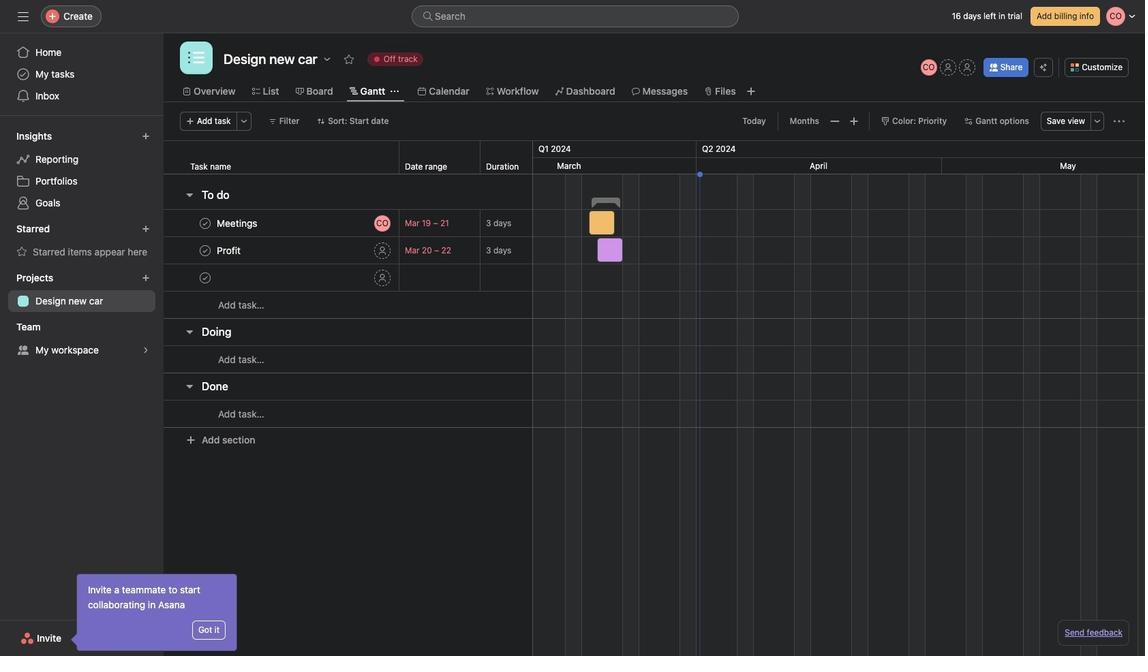Task type: describe. For each thing, give the bounding box(es) containing it.
1 list item from the top
[[163, 209, 533, 237]]

2 row from the top
[[164, 346, 533, 374]]

collapse task list for this group image for 3rd 'list item' from the bottom of the page
[[184, 190, 195, 200]]

add to starred image
[[343, 54, 354, 65]]

2 list item from the top
[[163, 237, 533, 265]]

new project or portfolio image
[[142, 274, 150, 282]]

3 row from the top
[[164, 400, 533, 428]]

3 list item from the top
[[163, 264, 533, 292]]

task name text field for mark complete option within profit cell
[[214, 244, 245, 257]]

more options image
[[1094, 117, 1102, 125]]

new insights image
[[142, 132, 150, 140]]

add items to starred image
[[142, 225, 150, 233]]

mark complete image for 'meetings' cell
[[197, 215, 213, 232]]

insights element
[[0, 124, 164, 217]]

mark complete image for profit cell
[[197, 242, 213, 259]]

meetings cell
[[163, 209, 400, 237]]

1 horizontal spatial more actions image
[[1114, 116, 1125, 127]]

ask ai image
[[1040, 63, 1048, 72]]

teams element
[[0, 315, 164, 364]]

manage project members image
[[921, 59, 937, 76]]



Task type: locate. For each thing, give the bounding box(es) containing it.
0 vertical spatial mark complete checkbox
[[197, 215, 213, 232]]

1 vertical spatial task name text field
[[214, 244, 245, 257]]

more actions image
[[1114, 116, 1125, 127], [240, 117, 248, 125]]

2 vertical spatial mark complete image
[[197, 270, 213, 286]]

mark complete checkbox inside profit cell
[[197, 242, 213, 259]]

1 mark complete checkbox from the top
[[197, 215, 213, 232]]

task name text field for mark complete option within 'meetings' cell
[[214, 217, 262, 230]]

row
[[164, 291, 533, 319], [164, 346, 533, 374], [164, 400, 533, 428]]

mark complete checkbox for 2nd 'list item' from the top of the page
[[197, 242, 213, 259]]

mark complete checkbox inside 'meetings' cell
[[197, 215, 213, 232]]

1 collapse task list for this group image from the top
[[184, 190, 195, 200]]

1 vertical spatial mark complete image
[[197, 242, 213, 259]]

task name text field down 'meetings' cell
[[214, 244, 245, 257]]

2 mark complete checkbox from the top
[[197, 242, 213, 259]]

2 task name text field from the top
[[214, 244, 245, 257]]

toggle assignee popover image
[[374, 215, 391, 232]]

0 vertical spatial row
[[164, 291, 533, 319]]

starred element
[[0, 217, 164, 266]]

None text field
[[481, 238, 533, 263], [481, 266, 533, 290], [481, 238, 533, 263], [481, 266, 533, 290]]

add tab image
[[746, 86, 757, 97]]

list image
[[188, 50, 205, 66]]

zoom out image
[[830, 116, 841, 127]]

Mark complete checkbox
[[197, 215, 213, 232], [197, 242, 213, 259]]

0 horizontal spatial more actions image
[[240, 117, 248, 125]]

see details, my workspace image
[[142, 346, 150, 355]]

1 mark complete image from the top
[[197, 215, 213, 232]]

1 vertical spatial mark complete checkbox
[[197, 242, 213, 259]]

1 vertical spatial collapse task list for this group image
[[184, 327, 195, 338]]

mark complete image inside profit cell
[[197, 242, 213, 259]]

collapse task list for this group image
[[184, 381, 195, 392]]

mark complete image inside 'meetings' cell
[[197, 215, 213, 232]]

Mark complete checkbox
[[197, 270, 213, 286]]

global element
[[0, 33, 164, 115]]

2 vertical spatial row
[[164, 400, 533, 428]]

collapse task list for this group image
[[184, 190, 195, 200], [184, 327, 195, 338]]

tooltip
[[73, 575, 237, 651]]

None text field
[[481, 211, 533, 236]]

collapse task list for this group image for 2nd row from the top of the page
[[184, 327, 195, 338]]

mark complete image
[[197, 215, 213, 232], [197, 242, 213, 259], [197, 270, 213, 286]]

1 vertical spatial row
[[164, 346, 533, 374]]

Task name text field
[[214, 217, 262, 230], [214, 244, 245, 257]]

3 mark complete image from the top
[[197, 270, 213, 286]]

1 row from the top
[[164, 291, 533, 319]]

task name text field up profit cell
[[214, 217, 262, 230]]

tab actions image
[[391, 87, 399, 95]]

mark complete checkbox for 3rd 'list item' from the bottom of the page
[[197, 215, 213, 232]]

2 collapse task list for this group image from the top
[[184, 327, 195, 338]]

list box
[[412, 5, 739, 27]]

hide sidebar image
[[18, 11, 29, 22]]

task name text field inside profit cell
[[214, 244, 245, 257]]

projects element
[[0, 266, 164, 315]]

cell
[[163, 264, 400, 292]]

0 vertical spatial mark complete image
[[197, 215, 213, 232]]

task name text field inside 'meetings' cell
[[214, 217, 262, 230]]

2 mark complete image from the top
[[197, 242, 213, 259]]

list item
[[163, 209, 533, 237], [163, 237, 533, 265], [163, 264, 533, 292]]

profit cell
[[163, 237, 400, 265]]

0 vertical spatial task name text field
[[214, 217, 262, 230]]

zoom in image
[[849, 116, 860, 127]]

0 vertical spatial collapse task list for this group image
[[184, 190, 195, 200]]

1 task name text field from the top
[[214, 217, 262, 230]]



Task type: vqa. For each thing, say whether or not it's contained in the screenshot.
Cross- within the the projects element
no



